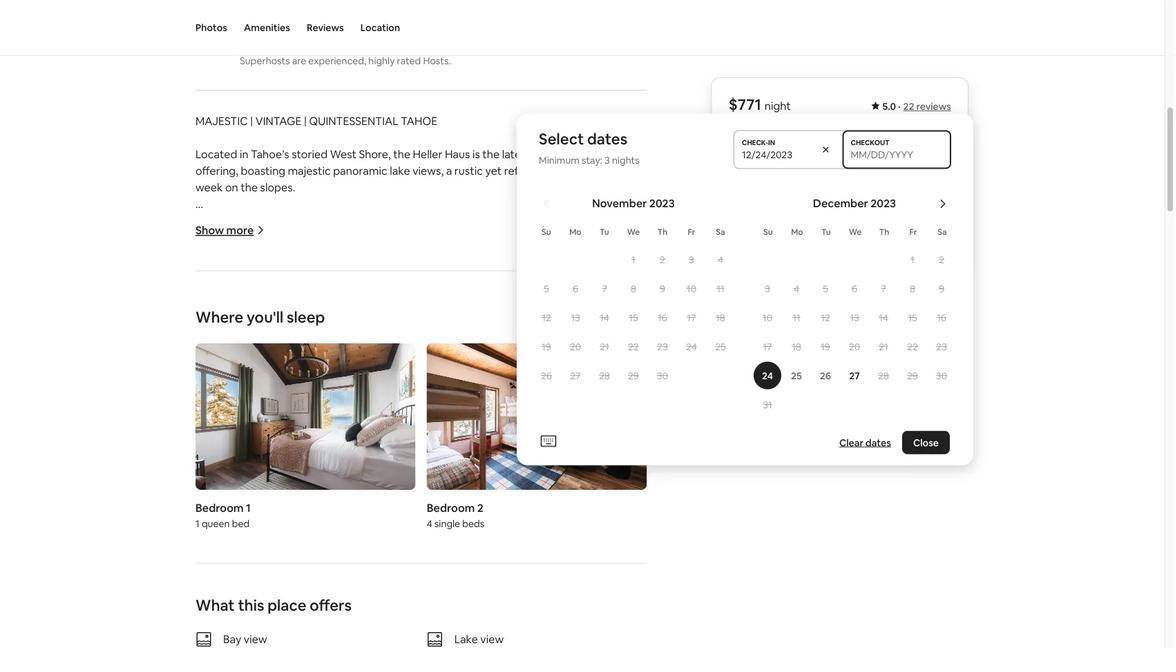 Task type: locate. For each thing, give the bounding box(es) containing it.
21 for second 21 button from the right
[[600, 340, 609, 353]]

1 28 button from the left
[[590, 362, 619, 389]]

redwood down mudroom.
[[235, 644, 281, 648]]

7 button
[[590, 275, 619, 302], [869, 275, 898, 302]]

14 button right / 3
[[590, 304, 619, 331]]

Add date text field
[[742, 148, 809, 161]]

0 horizontal spatial 8
[[631, 282, 636, 295]]

delivering
[[421, 395, 471, 410]]

1 9 from the left
[[660, 282, 665, 295]]

2 30 button from the left
[[927, 362, 956, 389]]

what this place offers
[[196, 596, 352, 615]]

1 fr from the left
[[688, 226, 695, 237]]

service inside traci and benjamin covers the service fee for their guests.
[[784, 316, 821, 331]]

13
[[571, 311, 580, 324], [850, 311, 859, 324]]

perched
[[287, 528, 330, 542]]

with up mudroom.
[[241, 611, 263, 625]]

bedroom inside bedroom 2 4 single beds
[[427, 500, 475, 515]]

1 horizontal spatial 16
[[937, 311, 947, 324]]

0 vertical spatial rubicon
[[581, 147, 622, 161]]

0 horizontal spatial |
[[250, 114, 253, 128]]

1 2 button from the left
[[648, 246, 677, 273]]

24 button
[[677, 333, 706, 360], [753, 362, 782, 389]]

close
[[476, 511, 502, 526]]

24 button left guests.
[[677, 333, 706, 360]]

5 - from the top
[[196, 313, 200, 327]]

10
[[687, 282, 697, 295], [763, 311, 773, 324]]

21 button up appointments
[[590, 333, 619, 360]]

1 9 button from the left
[[648, 275, 677, 302]]

the inside 'a home for all seasons, and retaining its gorgeous redwood post and beam architecture and soaring granite fireplace, this cozy but spacious mountain lodge is the perfect basecamp for all of your tahoe adventures. enjoy panoramic views from rubicon peak to mt rose, and sapphire blue waters that appear to be so close you could almost reach it. the heller haus is perched atop a vista that allows for a truly four season tahoe experience.'
[[551, 478, 568, 492]]

2023,
[[396, 379, 424, 393]]

2 horizontal spatial on
[[542, 412, 555, 426]]

1 - from the top
[[196, 213, 200, 227]]

1 bedroom from the left
[[196, 500, 244, 515]]

bedroom up the "queen" at left bottom
[[196, 500, 244, 515]]

unload up gear,
[[488, 611, 522, 625]]

0 horizontal spatial 7 button
[[590, 275, 619, 302]]

lodge
[[295, 230, 327, 244]]

1 horizontal spatial 26 button
[[811, 362, 840, 389]]

for
[[842, 316, 857, 331], [237, 462, 252, 476], [251, 495, 266, 509], [450, 528, 465, 542]]

traci and benjamin covers the service fee for their guests.
[[729, 303, 908, 344]]

18 down fee.
[[792, 340, 801, 353]]

check
[[795, 228, 828, 242]]

1 horizontal spatial 27 button
[[840, 362, 869, 389]]

tahoe up appointments
[[558, 379, 589, 393]]

the down warmth at the bottom left of the page
[[303, 628, 320, 642]]

an down "delivering" on the left bottom of page
[[445, 412, 457, 426]]

photos button
[[196, 0, 227, 55]]

the inside traci and benjamin covers the service fee for their guests.
[[765, 316, 782, 331]]

1 horizontal spatial 25
[[791, 369, 802, 382]]

0 vertical spatial dates
[[587, 129, 628, 149]]

29
[[628, 369, 639, 382], [907, 369, 918, 382]]

0 vertical spatial 3 button
[[677, 246, 706, 273]]

26 button up modern
[[532, 362, 561, 389]]

2 16 button from the left
[[927, 304, 956, 331]]

mo left availability at right
[[791, 226, 803, 237]]

17 down the no service fee.
[[763, 340, 772, 353]]

1 horizontal spatial haus
[[445, 147, 470, 161]]

6 up / 3
[[573, 282, 578, 295]]

0 horizontal spatial 16 button
[[648, 304, 677, 331]]

lake inside - panoramic lake view ~ 3000 sq ft luxury lodge - 5 bedrooms, 1 king, 3 queens, 4 twins bunks, (sleeps up to 12) - 4 bathrooms
[[258, 213, 278, 227]]

11 button left 'fee'
[[782, 304, 811, 331]]

0 horizontal spatial 2 button
[[648, 246, 677, 273]]

19 button down 'fee'
[[811, 333, 840, 360]]

slopes.
[[260, 180, 295, 194]]

week
[[196, 180, 223, 194]]

haus up "exhilarating"
[[478, 379, 503, 393]]

refined down latest
[[504, 163, 541, 177]]

covers
[[729, 316, 762, 331]]

1 button up benjamin
[[898, 246, 927, 273]]

1 horizontal spatial 16 button
[[927, 304, 956, 331]]

2 14 button from the left
[[869, 304, 898, 331]]

th down november 2023
[[658, 226, 668, 237]]

25 button
[[706, 333, 735, 360], [782, 362, 811, 389]]

you down views
[[505, 511, 523, 526]]

17 button left no
[[677, 304, 706, 331]]

1 21 from the left
[[600, 340, 609, 353]]

0 vertical spatial 10
[[687, 282, 697, 295]]

it.
[[624, 511, 634, 526]]

refined inside located in tahoe's storied west shore, the heller haus is the latest stayluxe rubicon offering, boasting majestic panoramic lake views, a rustic yet refined setting to enjoy a week on the slopes.
[[504, 163, 541, 177]]

6 button up / 3
[[561, 275, 590, 302]]

2 13 from the left
[[850, 311, 859, 324]]

calendar application
[[517, 181, 1175, 431]]

2 horizontal spatial haus
[[478, 379, 503, 393]]

of inside the thoughtfully renovated and restored in 2023, the heller haus returns to tahoe with the rich character of a classic alpine lodge, while delivering refined modern appointments and stunning design allowing you to unwind after an exhilarating day on the slopes, or a an epic day out on the lake.
[[269, 395, 279, 410]]

2 26 from the left
[[820, 369, 831, 382]]

4
[[356, 246, 362, 260], [718, 253, 723, 266], [202, 263, 208, 277], [794, 282, 799, 295], [427, 517, 432, 530]]

2 tu from the left
[[822, 226, 831, 237]]

tahoe inside the thoughtfully renovated and restored in 2023, the heller haus returns to tahoe with the rich character of a classic alpine lodge, while delivering refined modern appointments and stunning design allowing you to unwind after an exhilarating day on the slopes, or a an epic day out on the lake.
[[558, 379, 589, 393]]

2 button for december 2023
[[927, 246, 956, 273]]

20 down / 3
[[570, 340, 581, 353]]

lake left views, on the top of the page
[[390, 163, 410, 177]]

2 20 from the left
[[849, 340, 860, 353]]

1 2023 from the left
[[649, 196, 675, 210]]

2 29 from the left
[[907, 369, 918, 382]]

and down a on the bottom of the page
[[196, 478, 215, 492]]

to
[[582, 163, 593, 177], [483, 246, 494, 260], [544, 379, 555, 393], [365, 412, 376, 426], [631, 495, 642, 509], [432, 511, 444, 526]]

that down appear
[[393, 528, 414, 542]]

0 horizontal spatial 6
[[573, 282, 578, 295]]

2 2023 from the left
[[871, 196, 896, 210]]

up
[[468, 246, 481, 260]]

bedroom
[[196, 500, 244, 515], [427, 500, 475, 515]]

6 button up 'and'
[[840, 275, 869, 302]]

17 button
[[677, 304, 706, 331], [753, 333, 782, 360]]

1 22 button from the left
[[619, 333, 648, 360]]

2 6 from the left
[[852, 282, 857, 295]]

17 button down covers
[[753, 333, 782, 360]]

a down so
[[467, 528, 473, 542]]

reach
[[593, 511, 622, 526]]

0 vertical spatial in
[[240, 147, 248, 161]]

21
[[600, 340, 609, 353], [879, 340, 888, 353]]

panoramic inside located in tahoe's storied west shore, the heller haus is the latest stayluxe rubicon offering, boasting majestic panoramic lake views, a rustic yet refined setting to enjoy a week on the slopes.
[[333, 163, 387, 177]]

29 button right listing
[[898, 362, 927, 389]]

allowing
[[300, 412, 342, 426]]

2023 for november 2023
[[649, 196, 675, 210]]

location button
[[360, 0, 400, 55]]

0 horizontal spatial 20
[[570, 340, 581, 353]]

dates up 'stay:'
[[587, 129, 628, 149]]

19
[[542, 340, 551, 353], [821, 340, 830, 353]]

blue
[[309, 511, 331, 526]]

1 6 from the left
[[573, 282, 578, 295]]

the down beam
[[551, 478, 568, 492]]

1 19 button from the left
[[532, 333, 561, 360]]

to right the up
[[483, 246, 494, 260]]

bedroom for bedroom 1
[[196, 500, 244, 515]]

tahoe up blue
[[320, 495, 351, 509]]

haus inside the thoughtfully renovated and restored in 2023, the heller haus returns to tahoe with the rich character of a classic alpine lodge, while delivering refined modern appointments and stunning design allowing you to unwind after an exhilarating day on the slopes, or a an epic day out on the lake.
[[478, 379, 503, 393]]

of up design
[[269, 395, 279, 410]]

double the fun, double the beds, and double the memories made in this cozy kids' room! image
[[427, 343, 647, 490], [427, 343, 647, 490]]

report
[[811, 378, 843, 391]]

we down december 2023
[[849, 226, 862, 237]]

0 horizontal spatial day
[[234, 429, 253, 443]]

gear
[[550, 611, 573, 625]]

heller up "delivering" on the left bottom of page
[[446, 379, 475, 393]]

2023 up availability at right
[[871, 196, 896, 210]]

redwood up mountain
[[448, 462, 494, 476]]

0 horizontal spatial 27
[[570, 369, 581, 382]]

is down sapphire
[[277, 528, 285, 542]]

so
[[462, 511, 473, 526]]

23 button
[[648, 333, 677, 360], [927, 333, 956, 360]]

for right 'fee'
[[842, 316, 857, 331]]

28 up appointments
[[599, 369, 610, 382]]

twins
[[365, 246, 392, 260]]

more
[[226, 223, 254, 237]]

bay view
[[223, 632, 267, 647]]

0 vertical spatial haus
[[445, 147, 470, 161]]

3
[[605, 154, 610, 166], [303, 246, 309, 260], [689, 253, 694, 266], [765, 282, 770, 295], [578, 309, 583, 321]]

1 horizontal spatial 28
[[878, 369, 889, 382]]

truly
[[476, 528, 499, 542]]

2 12 from the left
[[821, 311, 830, 324]]

0 horizontal spatial mo
[[569, 226, 582, 237]]

1 horizontal spatial 11 button
[[782, 304, 811, 331]]

17 left no
[[687, 311, 696, 324]]

soaring
[[217, 478, 255, 492]]

5 inside - panoramic lake view ~ 3000 sq ft luxury lodge - 5 bedrooms, 1 king, 3 queens, 4 twins bunks, (sleeps up to 12) - 4 bathrooms
[[202, 246, 208, 260]]

1 horizontal spatial on
[[275, 429, 288, 443]]

1 horizontal spatial 13
[[850, 311, 859, 324]]

1 26 from the left
[[541, 369, 552, 382]]

0 horizontal spatial view
[[244, 632, 267, 647]]

1 8 from the left
[[631, 282, 636, 295]]

1 horizontal spatial 9 button
[[927, 275, 956, 302]]

to up modern
[[544, 379, 555, 393]]

21 button down their at the right
[[869, 333, 898, 360]]

15 right / 3
[[629, 311, 638, 324]]

1 vertical spatial rubicon
[[560, 495, 601, 509]]

0 horizontal spatial 22 button
[[619, 333, 648, 360]]

exhilarating
[[460, 412, 519, 426]]

warmth
[[285, 611, 324, 625]]

from
[[533, 495, 557, 509]]

fr
[[688, 226, 695, 237], [910, 226, 917, 237]]

27 up appointments
[[570, 369, 581, 382]]

1 horizontal spatial 2 button
[[927, 246, 956, 273]]

0 vertical spatial 24 button
[[677, 333, 706, 360]]

wifi
[[299, 313, 321, 327]]

4 button up fee.
[[782, 275, 811, 302]]

majestic
[[196, 114, 248, 128]]

1 29 button from the left
[[619, 362, 648, 389]]

30 for first 30 button from the left
[[657, 369, 668, 382]]

1 23 button from the left
[[648, 333, 677, 360]]

2 28 from the left
[[878, 369, 889, 382]]

su left check
[[764, 226, 773, 237]]

and up fireplace,
[[314, 462, 333, 476]]

tahoe down the almost
[[563, 528, 594, 542]]

1 horizontal spatial in
[[385, 379, 393, 393]]

2 8 from the left
[[910, 282, 916, 295]]

2 9 button from the left
[[927, 275, 956, 302]]

1 vertical spatial 10 button
[[753, 304, 782, 331]]

no service fee.
[[729, 303, 806, 317]]

enter
[[610, 611, 637, 625]]

1 button for november 2023
[[619, 246, 648, 273]]

1 14 button from the left
[[590, 304, 619, 331]]

1 horizontal spatial 30 button
[[927, 362, 956, 389]]

0 horizontal spatial in
[[240, 147, 248, 161]]

25 left report
[[791, 369, 802, 382]]

14 right 'and'
[[879, 311, 889, 324]]

heller inside 'a home for all seasons, and retaining its gorgeous redwood post and beam architecture and soaring granite fireplace, this cozy but spacious mountain lodge is the perfect basecamp for all of your tahoe adventures. enjoy panoramic views from rubicon peak to mt rose, and sapphire blue waters that appear to be so close you could almost reach it. the heller haus is perched atop a vista that allows for a truly four season tahoe experience.'
[[217, 528, 247, 542]]

0 horizontal spatial 28 button
[[590, 362, 619, 389]]

1 6 button from the left
[[561, 275, 590, 302]]

panoramic
[[202, 213, 256, 227]]

5 button
[[532, 275, 561, 302], [811, 275, 840, 302]]

10 for bottom 10 button
[[763, 311, 773, 324]]

21 up appointments
[[600, 340, 609, 353]]

architecture
[[575, 462, 638, 476]]

1 sa from the left
[[716, 226, 725, 237]]

2 7 from the left
[[881, 282, 886, 295]]

15 button right their at the right
[[898, 304, 927, 331]]

of inside 'a home for all seasons, and retaining its gorgeous redwood post and beam architecture and soaring granite fireplace, this cozy but spacious mountain lodge is the perfect basecamp for all of your tahoe adventures. enjoy panoramic views from rubicon peak to mt rose, and sapphire blue waters that appear to be so close you could almost reach it. the heller haus is perched atop a vista that allows for a truly four season tahoe experience.'
[[282, 495, 292, 509]]

0 horizontal spatial 5 button
[[532, 275, 561, 302]]

2 fr from the left
[[910, 226, 917, 237]]

su
[[542, 226, 551, 237], [764, 226, 773, 237]]

classic
[[290, 395, 323, 410]]

2 sa from the left
[[938, 226, 947, 237]]

25 left guests.
[[715, 340, 726, 353]]

this left listing
[[845, 378, 862, 391]]

mesh
[[269, 313, 297, 327]]

with up appointments
[[591, 379, 613, 393]]

traci
[[811, 303, 836, 317]]

16 for 2nd 16 button from left
[[937, 311, 947, 324]]

2 21 button from the left
[[869, 333, 898, 360]]

sa
[[716, 226, 725, 237], [938, 226, 947, 237]]

1 horizontal spatial 2023
[[871, 196, 896, 210]]

listing
[[864, 378, 891, 391]]

1 horizontal spatial with
[[591, 379, 613, 393]]

2 9 from the left
[[939, 282, 945, 295]]

0 horizontal spatial 18 button
[[706, 304, 735, 331]]

2 1 button from the left
[[898, 246, 927, 273]]

dates inside select dates minimum stay: 3 nights
[[587, 129, 628, 149]]

4 - from the top
[[196, 296, 200, 310]]

0 vertical spatial this
[[845, 378, 862, 391]]

20 for 2nd 20 button from left
[[849, 340, 860, 353]]

1 horizontal spatial 12
[[821, 311, 830, 324]]

dates inside clear dates button
[[866, 436, 891, 449]]

2 30 from the left
[[936, 369, 947, 382]]

2 16 from the left
[[937, 311, 947, 324]]

26
[[541, 369, 552, 382], [820, 369, 831, 382]]

offering,
[[196, 163, 238, 177]]

1 23 from the left
[[657, 340, 668, 353]]

2 23 from the left
[[936, 340, 947, 353]]

0 horizontal spatial 14 button
[[590, 304, 619, 331]]

snow
[[323, 628, 350, 642]]

ft
[[248, 230, 256, 244]]

2 27 from the left
[[849, 369, 860, 382]]

1 20 from the left
[[570, 340, 581, 353]]

0 horizontal spatial all
[[255, 462, 266, 476]]

0 horizontal spatial 26 button
[[532, 362, 561, 389]]

1 vertical spatial 18 button
[[782, 333, 811, 360]]

all down the 'granite'
[[268, 495, 279, 509]]

appointments
[[555, 395, 627, 410]]

1 vertical spatial haus
[[478, 379, 503, 393]]

indulge in the serene beauty of lake tahoe from the comfort of our modern rustic bedroom, thoughtfully designed to provide a refined mountain escape and elevate your stay. image
[[196, 343, 416, 490], [196, 343, 416, 490]]

after
[[418, 412, 443, 426]]

tu down november
[[600, 226, 609, 237]]

2 - from the top
[[196, 246, 200, 260]]

check availability
[[795, 228, 885, 242]]

1 vertical spatial this
[[345, 478, 363, 492]]

16 button
[[648, 304, 677, 331], [927, 304, 956, 331]]

service
[[746, 303, 783, 317], [784, 316, 821, 331]]

refined inside the thoughtfully renovated and restored in 2023, the heller haus returns to tahoe with the rich character of a classic alpine lodge, while delivering refined modern appointments and stunning design allowing you to unwind after an exhilarating day on the slopes, or a an epic day out on the lake.
[[473, 395, 510, 410]]

for down the 'granite'
[[251, 495, 266, 509]]

6 up 'and'
[[852, 282, 857, 295]]

the left old on the right bottom
[[599, 628, 617, 642]]

0 horizontal spatial 30
[[657, 369, 668, 382]]

haus inside located in tahoe's storied west shore, the heller haus is the latest stayluxe rubicon offering, boasting majestic panoramic lake views, a rustic yet refined setting to enjoy a week on the slopes.
[[445, 147, 470, 161]]

25 button left report
[[782, 362, 811, 389]]

28 button up appointments
[[590, 362, 619, 389]]

bedroom inside bedroom 1 1 queen bed
[[196, 500, 244, 515]]

8 for 1st 8 button
[[631, 282, 636, 295]]

gorgeous
[[397, 462, 446, 476]]

0 vertical spatial 25 button
[[706, 333, 735, 360]]

1 horizontal spatial is
[[473, 147, 480, 161]]

1 30 from the left
[[657, 369, 668, 382]]

1 horizontal spatial 18
[[792, 340, 801, 353]]

26 for first 26 "button"
[[541, 369, 552, 382]]

0 horizontal spatial 17
[[687, 311, 696, 324]]

1 horizontal spatial 1 button
[[898, 246, 927, 273]]

0 horizontal spatial 1 button
[[619, 246, 648, 273]]

2 vertical spatial tahoe
[[563, 528, 594, 542]]

1 vertical spatial tahoe
[[320, 495, 351, 509]]

1 button for december 2023
[[898, 246, 927, 273]]

to inside located in tahoe's storied west shore, the heller haus is the latest stayluxe rubicon offering, boasting majestic panoramic lake views, a rustic yet refined setting to enjoy a week on the slopes.
[[582, 163, 593, 177]]

this for report this listing
[[845, 378, 862, 391]]

1 1 button from the left
[[619, 246, 648, 273]]

0 vertical spatial unload
[[488, 611, 522, 625]]

to inside - panoramic lake view ~ 3000 sq ft luxury lodge - 5 bedrooms, 1 king, 3 queens, 4 twins bunks, (sleeps up to 12) - 4 bathrooms
[[483, 246, 494, 260]]

7 for 2nd 7 button from the right
[[602, 282, 607, 295]]

22 button
[[619, 333, 648, 360], [898, 333, 927, 360]]

and down you'll
[[261, 329, 280, 343]]

17
[[687, 311, 696, 324], [763, 340, 772, 353]]

2 bedroom from the left
[[427, 500, 475, 515]]

thoughtfully
[[196, 379, 260, 393]]

0 vertical spatial panoramic
[[333, 163, 387, 177]]

heller down snow
[[321, 644, 351, 648]]

1 th from the left
[[658, 226, 668, 237]]

for up 'soaring'
[[237, 462, 252, 476]]

1 inside - panoramic lake view ~ 3000 sq ft luxury lodge - 5 bedrooms, 1 king, 3 queens, 4 twins bunks, (sleeps up to 12) - 4 bathrooms
[[268, 246, 273, 260]]

1 horizontal spatial 28 button
[[869, 362, 898, 389]]

lake
[[454, 632, 478, 647]]

haus for is
[[445, 147, 470, 161]]

day down stunning
[[234, 429, 253, 443]]

20
[[570, 340, 581, 353], [849, 340, 860, 353]]

0 horizontal spatial 13
[[571, 311, 580, 324]]

0 horizontal spatial 29
[[628, 369, 639, 382]]

growth
[[196, 644, 233, 648]]

bay
[[223, 632, 241, 647]]

1 vertical spatial 25
[[791, 369, 802, 382]]

service right no
[[746, 303, 783, 317]]

3 inside where you'll sleep region
[[578, 309, 583, 321]]

6 for 1st 6 button from the right
[[852, 282, 857, 295]]

15 for second 15 button from left
[[908, 311, 917, 324]]

2 22 button from the left
[[898, 333, 927, 360]]

6 for 1st 6 button from the left
[[573, 282, 578, 295]]

1 horizontal spatial 6 button
[[840, 275, 869, 302]]

1 vertical spatial dates
[[866, 436, 891, 449]]

service left 'fee'
[[784, 316, 821, 331]]

1 vertical spatial 11
[[793, 311, 801, 324]]

2 14 from the left
[[879, 311, 889, 324]]

2 19 from the left
[[821, 340, 830, 353]]

that
[[370, 511, 391, 526], [393, 528, 414, 542]]

shore,
[[359, 147, 391, 161]]

1 horizontal spatial |
[[304, 114, 307, 128]]

12 left /
[[542, 311, 551, 324]]

0 horizontal spatial 7
[[602, 282, 607, 295]]

24 left guests.
[[686, 340, 697, 353]]

1 vertical spatial with
[[241, 611, 263, 625]]

12 left 'and'
[[821, 311, 830, 324]]

24 button up 31 button
[[753, 362, 782, 389]]

29 button up or
[[619, 362, 648, 389]]

27 button
[[561, 362, 590, 389], [840, 362, 869, 389]]

2 6 button from the left
[[840, 275, 869, 302]]

2 15 from the left
[[908, 311, 917, 324]]

22 for first '22' button from the right
[[907, 340, 918, 353]]

hearth
[[243, 296, 276, 310]]

1 12 from the left
[[542, 311, 551, 324]]

lake view
[[454, 632, 504, 647]]

21 down their at the right
[[879, 340, 888, 353]]

minimum
[[539, 154, 580, 166]]

29 button
[[619, 362, 648, 389], [898, 362, 927, 389]]

1 vertical spatial that
[[393, 528, 414, 542]]

1 15 from the left
[[629, 311, 638, 324]]

0 vertical spatial tahoe
[[558, 379, 589, 393]]

1 7 from the left
[[602, 282, 607, 295]]

0 horizontal spatial 25
[[715, 340, 726, 353]]

2 5 button from the left
[[811, 275, 840, 302]]

in inside the thoughtfully renovated and restored in 2023, the heller haus returns to tahoe with the rich character of a classic alpine lodge, while delivering refined modern appointments and stunning design allowing you to unwind after an exhilarating day on the slopes, or a an epic day out on the lake.
[[385, 379, 393, 393]]

26 for second 26 "button"
[[820, 369, 831, 382]]

1 vertical spatial refined
[[473, 395, 510, 410]]

home
[[206, 462, 235, 476]]

all up the 'granite'
[[255, 462, 266, 476]]

this up mudroom.
[[238, 596, 264, 615]]

1 29 from the left
[[628, 369, 639, 382]]

1 horizontal spatial fr
[[910, 226, 917, 237]]

view for bay view
[[244, 632, 267, 647]]

of up snow
[[327, 611, 338, 625]]

0 horizontal spatial 14
[[600, 311, 609, 324]]

1 horizontal spatial 17 button
[[753, 333, 782, 360]]

22
[[903, 100, 914, 113], [628, 340, 639, 353], [907, 340, 918, 353]]

2 21 from the left
[[879, 340, 888, 353]]

0 horizontal spatial 23 button
[[648, 333, 677, 360]]

heller up views, on the top of the page
[[413, 147, 442, 161]]

the up "delivering" on the left bottom of page
[[426, 379, 443, 393]]

1 13 button from the left
[[561, 304, 590, 331]]

24
[[686, 340, 697, 353], [762, 369, 773, 382]]

1 horizontal spatial su
[[764, 226, 773, 237]]

4 button up no
[[706, 246, 735, 273]]

2023 for december 2023
[[871, 196, 896, 210]]

0 vertical spatial on
[[225, 180, 238, 194]]

0 horizontal spatial 16
[[658, 311, 667, 324]]

0 horizontal spatial service
[[746, 303, 783, 317]]

20 down their at the right
[[849, 340, 860, 353]]

3 inside select dates minimum stay: 3 nights
[[605, 154, 610, 166]]

9
[[660, 282, 665, 295], [939, 282, 945, 295]]

2 2 button from the left
[[927, 246, 956, 273]]

16
[[658, 311, 667, 324], [937, 311, 947, 324]]

on down design
[[275, 429, 288, 443]]

stunning
[[217, 412, 261, 426]]

1 horizontal spatial 14 button
[[869, 304, 898, 331]]

1 15 button from the left
[[619, 304, 648, 331]]

2 horizontal spatial is
[[541, 478, 549, 492]]

0 horizontal spatial tu
[[600, 226, 609, 237]]

3 - from the top
[[196, 263, 200, 277]]

2 vertical spatial haus
[[249, 528, 275, 542]]

thoughtfully renovated and restored in 2023, the heller haus returns to tahoe with the rich character of a classic alpine lodge, while delivering refined modern appointments and stunning design allowing you to unwind after an exhilarating day on the slopes, or a an epic day out on the lake.
[[196, 379, 636, 443]]

13 for first 13 button from the right
[[850, 311, 859, 324]]

18 left no
[[716, 311, 725, 324]]

1 vertical spatial an
[[196, 429, 208, 443]]

1 vertical spatial 17 button
[[753, 333, 782, 360]]

1 vertical spatial 3 button
[[753, 275, 782, 302]]



Task type: vqa. For each thing, say whether or not it's contained in the screenshot.
leftmost Interest
no



Task type: describe. For each thing, give the bounding box(es) containing it.
reviews button
[[307, 0, 344, 55]]

a right enjoy
[[625, 163, 631, 177]]

the up growth
[[196, 628, 213, 642]]

lake inside located in tahoe's storied west shore, the heller haus is the latest stayluxe rubicon offering, boasting majestic panoramic lake views, a rustic yet refined setting to enjoy a week on the slopes.
[[390, 163, 410, 177]]

1 horizontal spatial 5
[[544, 282, 549, 295]]

2 horizontal spatial 5
[[823, 282, 828, 295]]

1 8 button from the left
[[619, 275, 648, 302]]

inside
[[567, 628, 597, 642]]

8 for 2nd 8 button from the left
[[910, 282, 916, 295]]

latest
[[502, 147, 531, 161]]

check availability button
[[729, 219, 951, 252]]

9 for 2nd 9 button
[[939, 282, 945, 295]]

november
[[592, 196, 647, 210]]

3000
[[205, 230, 231, 244]]

15 for 1st 15 button
[[629, 311, 638, 324]]

renovated
[[262, 379, 315, 393]]

for down be
[[450, 528, 465, 542]]

2 20 button from the left
[[840, 333, 869, 360]]

adventures.
[[353, 495, 413, 509]]

where
[[196, 307, 243, 327]]

add
[[849, 148, 867, 161]]

2 for december 2023
[[939, 253, 944, 266]]

0 vertical spatial an
[[445, 412, 457, 426]]

greeted with the warmth of alder and redwoods, you can unload your gear as you enter the mudroom. shake the snow off your boots, unload your gear, and head inside the old growth redwood halls of heller haus.
[[196, 611, 639, 648]]

while
[[392, 395, 419, 410]]

0 vertical spatial 18
[[716, 311, 725, 324]]

2 su from the left
[[764, 226, 773, 237]]

22 reviews button
[[903, 100, 951, 113]]

1 horizontal spatial unload
[[488, 611, 522, 625]]

·
[[898, 100, 901, 113]]

1 vertical spatial day
[[234, 429, 253, 443]]

1 27 from the left
[[570, 369, 581, 382]]

fireplace
[[373, 296, 418, 310]]

bunks,
[[394, 246, 427, 260]]

0 horizontal spatial 11
[[717, 282, 725, 295]]

1 5 button from the left
[[532, 275, 561, 302]]

0 vertical spatial 17 button
[[677, 304, 706, 331]]

0 horizontal spatial an
[[196, 429, 208, 443]]

2 vertical spatial on
[[275, 429, 288, 443]]

21 for first 21 button from the right
[[879, 340, 888, 353]]

of right halls
[[308, 644, 319, 648]]

10 for the left 10 button
[[687, 282, 697, 295]]

show more button
[[196, 223, 265, 237]]

boots,
[[394, 628, 426, 642]]

beam
[[544, 462, 573, 476]]

photos
[[196, 21, 227, 34]]

panoramic inside 'a home for all seasons, and retaining its gorgeous redwood post and beam architecture and soaring granite fireplace, this cozy but spacious mountain lodge is the perfect basecamp for all of your tahoe adventures. enjoy panoramic views from rubicon peak to mt rose, and sapphire blue waters that appear to be so close you could almost reach it. the heller haus is perched atop a vista that allows for a truly four season tahoe experience.'
[[445, 495, 499, 509]]

heller inside the thoughtfully renovated and restored in 2023, the heller haus returns to tahoe with the rich character of a classic alpine lodge, while delivering refined modern appointments and stunning design allowing you to unwind after an exhilarating day on the slopes, or a an epic day out on the lake.
[[446, 379, 475, 393]]

3 inside - panoramic lake view ~ 3000 sq ft luxury lodge - 5 bedrooms, 1 king, 3 queens, 4 twins bunks, (sleeps up to 12) - 4 bathrooms
[[303, 246, 309, 260]]

31 button
[[753, 391, 782, 418]]

2 th from the left
[[879, 226, 889, 237]]

1 20 button from the left
[[561, 333, 590, 360]]

but
[[392, 478, 410, 492]]

november 2023
[[592, 196, 675, 210]]

29 for first 29 button from the left
[[628, 369, 639, 382]]

12)
[[497, 246, 511, 260]]

the left slopes,
[[558, 412, 575, 426]]

and up 'mesh'
[[279, 296, 298, 310]]

experienced,
[[308, 54, 366, 67]]

dates for select
[[587, 129, 628, 149]]

haus for returns
[[478, 379, 503, 393]]

13 for 2nd 13 button from right
[[571, 311, 580, 324]]

0 vertical spatial day
[[521, 412, 540, 426]]

29 for first 29 button from right
[[907, 369, 918, 382]]

1 horizontal spatial all
[[268, 495, 279, 509]]

bedroom for bedroom 2
[[427, 500, 475, 515]]

waters
[[333, 511, 368, 526]]

vista
[[367, 528, 390, 542]]

with inside the thoughtfully renovated and restored in 2023, the heller haus returns to tahoe with the rich character of a classic alpine lodge, while delivering refined modern appointments and stunning design allowing you to unwind after an exhilarating day on the slopes, or a an epic day out on the lake.
[[591, 379, 613, 393]]

- panoramic lake view ~ 3000 sq ft luxury lodge - 5 bedrooms, 1 king, 3 queens, 4 twins bunks, (sleeps up to 12) - 4 bathrooms
[[196, 213, 511, 277]]

majestic | vintage | quintessential tahoe
[[196, 114, 438, 128]]

are
[[292, 54, 306, 67]]

queens,
[[311, 246, 353, 260]]

restored
[[339, 379, 382, 393]]

the up shake
[[265, 611, 283, 625]]

refined for yet
[[504, 163, 541, 177]]

rose,
[[212, 511, 239, 526]]

2 27 button from the left
[[840, 362, 869, 389]]

tahoe
[[401, 114, 438, 128]]

1 26 button from the left
[[532, 362, 561, 389]]

is inside located in tahoe's storied west shore, the heller haus is the latest stayluxe rubicon offering, boasting majestic panoramic lake views, a rustic yet refined setting to enjoy a week on the slopes.
[[473, 147, 480, 161]]

0 vertical spatial 18 button
[[706, 304, 735, 331]]

close
[[913, 436, 939, 449]]

show
[[196, 223, 224, 237]]

close button
[[902, 431, 950, 454]]

views
[[502, 495, 530, 509]]

rich
[[196, 395, 214, 410]]

to up it.
[[631, 495, 642, 509]]

16 for 2nd 16 button from right
[[658, 311, 667, 324]]

20 for first 20 button
[[570, 340, 581, 353]]

offers
[[310, 596, 352, 615]]

and right rose,
[[241, 511, 260, 526]]

to left be
[[432, 511, 444, 526]]

your up haus.
[[369, 628, 391, 642]]

22 for 2nd '22' button from the right
[[628, 340, 639, 353]]

2 mo from the left
[[791, 226, 803, 237]]

place
[[268, 596, 306, 615]]

0 horizontal spatial 4 button
[[706, 246, 735, 273]]

you right as on the left of page
[[589, 611, 607, 625]]

clear dates
[[839, 436, 891, 449]]

heller inside greeted with the warmth of alder and redwoods, you can unload your gear as you enter the mudroom. shake the snow off your boots, unload your gear, and head inside the old growth redwood halls of heller haus.
[[321, 644, 351, 648]]

starlink
[[226, 313, 267, 327]]

2 | from the left
[[304, 114, 307, 128]]

design
[[264, 412, 298, 426]]

old
[[619, 628, 635, 642]]

1 vertical spatial unload
[[429, 628, 463, 642]]

quintessential
[[309, 114, 398, 128]]

0 horizontal spatial that
[[370, 511, 391, 526]]

1 28 from the left
[[599, 369, 610, 382]]

0 vertical spatial 17
[[687, 311, 696, 324]]

where you'll sleep
[[196, 307, 325, 327]]

2 26 button from the left
[[811, 362, 840, 389]]

rustic
[[454, 163, 483, 177]]

enjoy
[[415, 495, 443, 509]]

where you'll sleep region
[[190, 304, 652, 535]]

bed
[[232, 517, 250, 530]]

6 - from the top
[[196, 329, 200, 343]]

1 vertical spatial 4 button
[[782, 275, 811, 302]]

2 8 button from the left
[[898, 275, 927, 302]]

lodge
[[510, 478, 539, 492]]

haus inside 'a home for all seasons, and retaining its gorgeous redwood post and beam architecture and soaring granite fireplace, this cozy but spacious mountain lodge is the perfect basecamp for all of your tahoe adventures. enjoy panoramic views from rubicon peak to mt rose, and sapphire blue waters that appear to be so close you could almost reach it. the heller haus is perched atop a vista that allows for a truly four season tahoe experience.'
[[249, 528, 275, 542]]

head
[[540, 628, 565, 642]]

select dates minimum stay: 3 nights
[[539, 129, 640, 166]]

redwoods,
[[390, 611, 443, 625]]

1 vertical spatial 18
[[792, 340, 801, 353]]

and down rich
[[196, 412, 215, 426]]

and up lodge
[[522, 462, 541, 476]]

1 horizontal spatial 3 button
[[753, 275, 782, 302]]

7 for 2nd 7 button
[[881, 282, 886, 295]]

with inside greeted with the warmth of alder and redwoods, you can unload your gear as you enter the mudroom. shake the snow off your boots, unload your gear, and head inside the old growth redwood halls of heller haus.
[[241, 611, 263, 625]]

your down can
[[465, 628, 488, 642]]

stay:
[[582, 154, 602, 166]]

0 horizontal spatial 3 button
[[677, 246, 706, 273]]

0 horizontal spatial 25 button
[[706, 333, 735, 360]]

perfect
[[571, 478, 609, 492]]

in inside located in tahoe's storied west shore, the heller haus is the latest stayluxe rubicon offering, boasting majestic panoramic lake views, a rustic yet refined setting to enjoy a week on the slopes.
[[240, 147, 248, 161]]

24 for 24 button to the top
[[686, 340, 697, 353]]

0 vertical spatial all
[[255, 462, 266, 476]]

2 15 button from the left
[[898, 304, 927, 331]]

your up the head
[[525, 611, 547, 625]]

2 vertical spatial is
[[277, 528, 285, 542]]

you inside 'a home for all seasons, and retaining its gorgeous redwood post and beam architecture and soaring granite fireplace, this cozy but spacious mountain lodge is the perfect basecamp for all of your tahoe adventures. enjoy panoramic views from rubicon peak to mt rose, and sapphire blue waters that appear to be so close you could almost reach it. the heller haus is perched atop a vista that allows for a truly four season tahoe experience.'
[[505, 511, 523, 526]]

rubicon inside located in tahoe's storied west shore, the heller haus is the latest stayluxe rubicon offering, boasting majestic panoramic lake views, a rustic yet refined setting to enjoy a week on the slopes.
[[581, 147, 622, 161]]

post
[[496, 462, 520, 476]]

1 21 button from the left
[[590, 333, 619, 360]]

dates for clear
[[866, 436, 891, 449]]

basecamp
[[196, 495, 249, 509]]

your inside 'a home for all seasons, and retaining its gorgeous redwood post and beam architecture and soaring granite fireplace, this cozy but spacious mountain lodge is the perfect basecamp for all of your tahoe adventures. enjoy panoramic views from rubicon peak to mt rose, and sapphire blue waters that appear to be so close you could almost reach it. the heller haus is perched atop a vista that allows for a truly four season tahoe experience.'
[[295, 495, 317, 509]]

2 we from the left
[[849, 226, 862, 237]]

2 inside bedroom 2 4 single beds
[[477, 500, 484, 515]]

1 27 button from the left
[[561, 362, 590, 389]]

1 16 button from the left
[[648, 304, 677, 331]]

luxury
[[259, 230, 293, 244]]

report this listing button
[[789, 378, 891, 391]]

report this listing
[[811, 378, 891, 391]]

1 su from the left
[[542, 226, 551, 237]]

and right gear,
[[518, 628, 537, 642]]

2 7 button from the left
[[869, 275, 898, 302]]

for inside traci and benjamin covers the service fee for their guests.
[[842, 316, 857, 331]]

bedroom 2 4 single beds
[[427, 500, 485, 530]]

1 14 from the left
[[600, 311, 609, 324]]

redwood inside greeted with the warmth of alder and redwoods, you can unload your gear as you enter the mudroom. shake the snow off your boots, unload your gear, and head inside the old growth redwood halls of heller haus.
[[235, 644, 281, 648]]

a down renovated
[[282, 395, 288, 410]]

2 button for november 2023
[[648, 246, 677, 273]]

a left vista
[[358, 528, 364, 542]]

2 for november 2023
[[660, 253, 665, 266]]

enjoy
[[595, 163, 622, 177]]

rubicon inside 'a home for all seasons, and retaining its gorgeous redwood post and beam architecture and soaring granite fireplace, this cozy but spacious mountain lodge is the perfect basecamp for all of your tahoe adventures. enjoy panoramic views from rubicon peak to mt rose, and sapphire blue waters that appear to be so close you could almost reach it. the heller haus is perched atop a vista that allows for a truly four season tahoe experience.'
[[560, 495, 601, 509]]

1 vertical spatial 11 button
[[782, 304, 811, 331]]

1 mo from the left
[[569, 226, 582, 237]]

lodge,
[[358, 395, 390, 410]]

0 horizontal spatial 10 button
[[677, 275, 706, 302]]

the down boasting
[[241, 180, 258, 194]]

tahoe's
[[251, 147, 289, 161]]

9 for 1st 9 button
[[660, 282, 665, 295]]

unwind
[[378, 412, 415, 426]]

and up alpine
[[317, 379, 336, 393]]

the left lake.
[[290, 429, 308, 443]]

view inside - panoramic lake view ~ 3000 sq ft luxury lodge - 5 bedrooms, 1 king, 3 queens, 4 twins bunks, (sleeps up to 12) - 4 bathrooms
[[281, 213, 304, 227]]

the
[[196, 528, 215, 542]]

MM/DD/YYYY text field
[[851, 148, 943, 161]]

fee
[[823, 316, 840, 331]]

the right shore,
[[393, 147, 410, 161]]

character
[[217, 395, 266, 410]]

4 inside bedroom 2 4 single beds
[[427, 517, 432, 530]]

a right or
[[628, 412, 634, 426]]

slopes,
[[577, 412, 612, 426]]

this inside 'a home for all seasons, and retaining its gorgeous redwood post and beam architecture and soaring granite fireplace, this cozy but spacious mountain lodge is the perfect basecamp for all of your tahoe adventures. enjoy panoramic views from rubicon peak to mt rose, and sapphire blue waters that appear to be so close you could almost reach it. the heller haus is perched atop a vista that allows for a truly four season tahoe experience.'
[[345, 478, 363, 492]]

or
[[615, 412, 625, 426]]

the up or
[[616, 379, 633, 393]]

the up yet
[[483, 147, 500, 161]]

a left rustic
[[446, 163, 452, 177]]

pantry
[[282, 329, 316, 343]]

1 30 button from the left
[[648, 362, 677, 389]]

view for lake view
[[480, 632, 504, 647]]

1 horizontal spatial 25 button
[[782, 362, 811, 389]]

2 28 button from the left
[[869, 362, 898, 389]]

december 2023
[[813, 196, 896, 210]]

select
[[539, 129, 584, 149]]

clear dates button
[[834, 431, 897, 454]]

shake
[[270, 628, 301, 642]]

1 horizontal spatial 18 button
[[782, 333, 811, 360]]

1 horizontal spatial 24 button
[[753, 362, 782, 389]]

almost
[[556, 511, 591, 526]]

refined for delivering
[[473, 395, 510, 410]]

to down lodge,
[[365, 412, 376, 426]]

1 vertical spatial 17
[[763, 340, 772, 353]]

1 19 from the left
[[542, 340, 551, 353]]

30 for 1st 30 button from the right
[[936, 369, 947, 382]]

this for what this place offers
[[238, 596, 264, 615]]

2 19 button from the left
[[811, 333, 840, 360]]

queen
[[202, 517, 230, 530]]

2 29 button from the left
[[898, 362, 927, 389]]

you inside the thoughtfully renovated and restored in 2023, the heller haus returns to tahoe with the rich character of a classic alpine lodge, while delivering refined modern appointments and stunning design allowing you to unwind after an exhilarating day on the slopes, or a an epic day out on the lake.
[[344, 412, 363, 426]]

on inside located in tahoe's storied west shore, the heller haus is the latest stayluxe rubicon offering, boasting majestic panoramic lake views, a rustic yet refined setting to enjoy a week on the slopes.
[[225, 180, 238, 194]]

1 7 button from the left
[[590, 275, 619, 302]]

heller inside located in tahoe's storied west shore, the heller haus is the latest stayluxe rubicon offering, boasting majestic panoramic lake views, a rustic yet refined setting to enjoy a week on the slopes.
[[413, 147, 442, 161]]

off
[[352, 628, 366, 642]]

1 | from the left
[[250, 114, 253, 128]]

redwood inside 'a home for all seasons, and retaining its gorgeous redwood post and beam architecture and soaring granite fireplace, this cozy but spacious mountain lodge is the perfect basecamp for all of your tahoe adventures. enjoy panoramic views from rubicon peak to mt rose, and sapphire blue waters that appear to be so close you could almost reach it. the heller haus is perched atop a vista that allows for a truly four season tahoe experience.'
[[448, 462, 494, 476]]

1 tu from the left
[[600, 226, 609, 237]]

2 23 button from the left
[[927, 333, 956, 360]]

1 we from the left
[[627, 226, 640, 237]]

you'll
[[247, 307, 283, 327]]

and right alder
[[368, 611, 387, 625]]

bedroom 1 1 queen bed
[[196, 500, 251, 530]]

you left can
[[446, 611, 464, 625]]

2 12 button from the left
[[811, 304, 840, 331]]

0 vertical spatial 11 button
[[706, 275, 735, 302]]

0 vertical spatial 25
[[715, 340, 726, 353]]

1 horizontal spatial that
[[393, 528, 414, 542]]

nights
[[612, 154, 640, 166]]

1 12 button from the left
[[532, 304, 561, 331]]

12/24/2023
[[737, 148, 788, 161]]

24 for rightmost 24 button
[[762, 369, 773, 382]]

2 13 button from the left
[[840, 304, 869, 331]]



